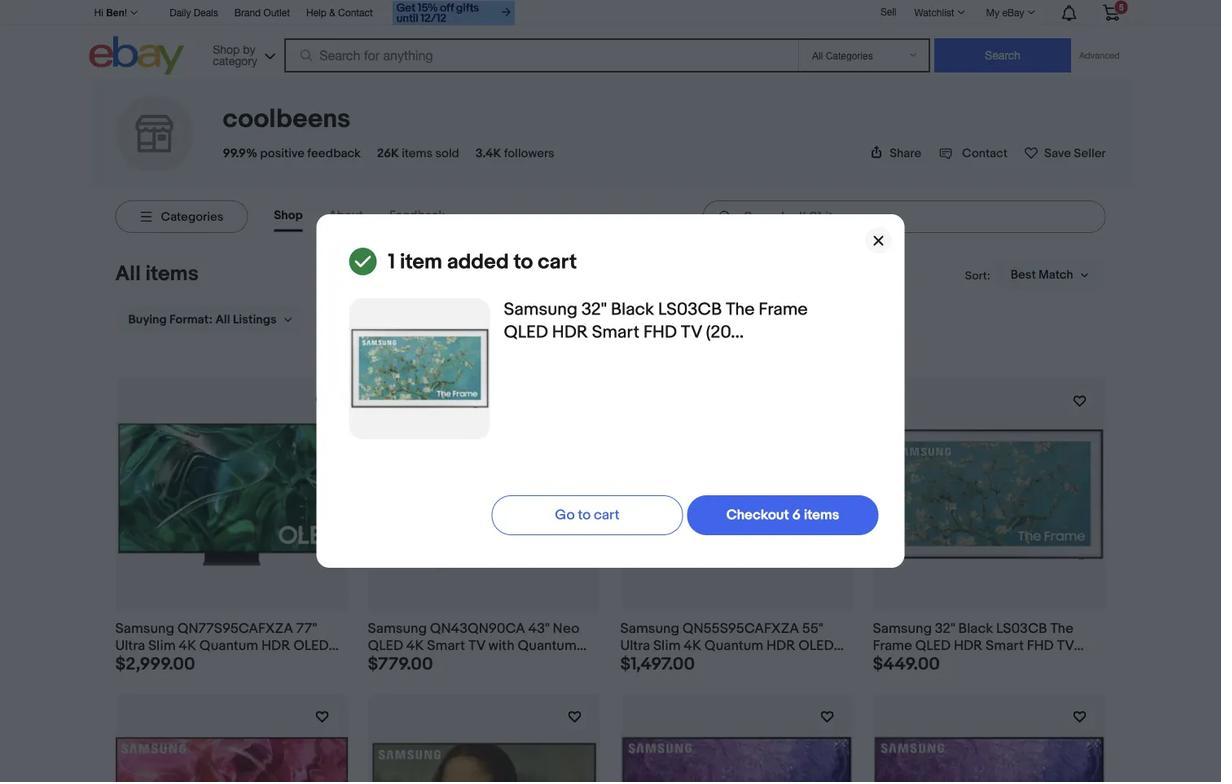 Task type: locate. For each thing, give the bounding box(es) containing it.
(2023)
[[873, 654, 913, 671]]

items
[[402, 146, 433, 161], [145, 262, 199, 287], [804, 507, 839, 524]]

samsung inside samsung qn55s95cafxza 55" ultra slim 4k quantum hdr oled smart tv 2023 qn55s95c
[[620, 620, 679, 638]]

2 oled from the left
[[799, 637, 834, 654]]

samsung qn55s95cafxza 55" ultra slim 4k quantum hdr oled smart tv 2023 qn55s95c button
[[620, 620, 853, 671]]

contact right &
[[338, 7, 373, 18]]

tab list containing shop
[[274, 202, 471, 232]]

hdr inside samsung 32" black ls03cb the frame qled hdr smart fhd tv (20...
[[552, 322, 588, 343]]

hdr inside samsung qn55s95cafxza 55" ultra slim 4k quantum hdr oled smart tv 2023 qn55s95c
[[767, 637, 795, 654]]

tv for samsung 32" black ls03cb the frame qled hdr smart fhd tv (20...
[[681, 322, 702, 343]]

2 horizontal spatial 4k
[[684, 637, 701, 654]]

slim inside samsung qn77s95cafxza 77" ultra slim 4k quantum hdr oled smart tv 2023 qn77s95c
[[148, 637, 176, 654]]

samsung
[[504, 299, 578, 320], [115, 620, 174, 638], [368, 620, 427, 638], [620, 620, 679, 638], [873, 620, 932, 638]]

0 horizontal spatial items
[[145, 262, 199, 287]]

cart right go
[[594, 507, 620, 524]]

32" inside samsung 32" black ls03cb the frame qled hdr smart fhd tv (2023) - qn32ls03cbfxz
[[935, 620, 955, 638]]

qled inside samsung 32" black ls03cb the frame qled hdr smart fhd tv (2023) - qn32ls03cbfxz
[[915, 637, 951, 654]]

qled
[[504, 322, 548, 343], [368, 637, 403, 654], [915, 637, 951, 654]]

1 horizontal spatial fhd
[[1027, 637, 1054, 654]]

quantum
[[199, 637, 258, 654], [518, 637, 577, 654], [705, 637, 764, 654]]

daily deals link
[[170, 4, 218, 22]]

black inside samsung 32" black ls03cb the frame qled hdr smart fhd tv (20...
[[611, 299, 654, 320]]

slim for qn55s95cafxza
[[653, 637, 681, 654]]

slim left qn77s95cafxza
[[148, 637, 176, 654]]

outlet
[[264, 7, 290, 18]]

1 horizontal spatial 4k
[[406, 637, 424, 654]]

contact right share
[[962, 146, 1008, 161]]

ls03cb up (20...
[[658, 299, 722, 320]]

checkout 6 items link
[[687, 495, 879, 535]]

0 vertical spatial frame
[[759, 299, 808, 320]]

2023
[[177, 654, 209, 671], [682, 654, 714, 671]]

ultra
[[115, 637, 145, 654], [620, 637, 650, 654]]

2 slim from the left
[[653, 637, 681, 654]]

1 horizontal spatial black
[[959, 620, 993, 638]]

cart right added at the left of page
[[538, 250, 577, 275]]

with
[[488, 637, 515, 654]]

1 horizontal spatial 2023
[[682, 654, 714, 671]]

99.9% positive feedback
[[223, 146, 361, 161]]

1 horizontal spatial the
[[1051, 620, 1074, 638]]

0 horizontal spatial qled
[[368, 637, 403, 654]]

1 vertical spatial 32"
[[935, 620, 955, 638]]

samsung qn43qn90ca 43" neo qled 4k smart tv with quantum hdr, dolby atmos, button
[[368, 620, 601, 671]]

1 horizontal spatial contact
[[962, 146, 1008, 161]]

frame
[[759, 299, 808, 320], [873, 637, 912, 654]]

tv for samsung 32" black ls03cb the frame qled hdr smart fhd tv (2023) - qn32ls03cbfxz
[[1057, 637, 1074, 654]]

1 vertical spatial black
[[959, 620, 993, 638]]

samsung inside samsung qn43qn90ca 43" neo qled 4k smart tv with quantum hdr, dolby atmos,
[[368, 620, 427, 638]]

qn77s95cafxza
[[177, 620, 293, 638]]

banner
[[89, 0, 1132, 79]]

0 horizontal spatial 32"
[[582, 299, 607, 320]]

shop
[[274, 208, 303, 223]]

ls03cb for (20...
[[658, 299, 722, 320]]

0 horizontal spatial oled
[[293, 637, 329, 654]]

slim for qn77s95cafxza
[[148, 637, 176, 654]]

contact
[[338, 7, 373, 18], [962, 146, 1008, 161]]

0 horizontal spatial contact
[[338, 7, 373, 18]]

0 horizontal spatial quantum
[[199, 637, 258, 654]]

oled inside samsung qn77s95cafxza 77" ultra slim 4k quantum hdr oled smart tv 2023 qn77s95c
[[293, 637, 329, 654]]

cart
[[538, 250, 577, 275], [594, 507, 620, 524]]

2 vertical spatial items
[[804, 507, 839, 524]]

the inside samsung 32" black ls03cb the frame qled hdr smart fhd tv (2023) - qn32ls03cbfxz
[[1051, 620, 1074, 638]]

brand outlet link
[[234, 4, 290, 22]]

oled right qn55s95c
[[799, 637, 834, 654]]

2 4k from the left
[[406, 637, 424, 654]]

32"
[[582, 299, 607, 320], [935, 620, 955, 638]]

slim inside samsung qn55s95cafxza 55" ultra slim 4k quantum hdr oled smart tv 2023 qn55s95c
[[653, 637, 681, 654]]

0 horizontal spatial black
[[611, 299, 654, 320]]

4k right hdr,
[[406, 637, 424, 654]]

samsung qn55s95cafxza 55" ultra slim 4k quantum hdr oled smart tv 2023 qn55s95c : quick view image
[[620, 378, 853, 611]]

advanced
[[1080, 50, 1120, 61]]

ls03cb up 'qn32ls03cbfxz' on the right bottom
[[996, 620, 1047, 638]]

items right 26k
[[402, 146, 433, 161]]

0 horizontal spatial ultra
[[115, 637, 145, 654]]

$2,999.00
[[115, 654, 195, 675]]

qn55s95cafxza
[[683, 620, 799, 638]]

frame for samsung 32" black ls03cb the frame qled hdr smart fhd tv (2023) - qn32ls03cbfxz
[[873, 637, 912, 654]]

4k inside samsung qn55s95cafxza 55" ultra slim 4k quantum hdr oled smart tv 2023 qn55s95c
[[684, 637, 701, 654]]

1 horizontal spatial ls03cb
[[996, 620, 1047, 638]]

slim left qn55s95cafxza
[[653, 637, 681, 654]]

1 vertical spatial to
[[578, 507, 591, 524]]

1
[[388, 250, 395, 275]]

to right added at the left of page
[[514, 250, 533, 275]]

0 horizontal spatial cart
[[538, 250, 577, 275]]

tv inside samsung qn55s95cafxza 55" ultra slim 4k quantum hdr oled smart tv 2023 qn55s95c
[[662, 654, 679, 671]]

1 vertical spatial frame
[[873, 637, 912, 654]]

samsung down 1 item added to cart
[[504, 299, 578, 320]]

0 horizontal spatial frame
[[759, 299, 808, 320]]

1 horizontal spatial items
[[402, 146, 433, 161]]

2023 for qn55s95c
[[682, 654, 714, 671]]

32" for samsung 32" black ls03cb the frame qled hdr smart fhd tv (20...
[[582, 299, 607, 320]]

samsung qn75qn90ca 4k smart neo qled tv (75") 2023 qn75qn90cafxza : quick view image
[[873, 694, 1106, 782]]

1 oled from the left
[[293, 637, 329, 654]]

0 horizontal spatial 4k
[[179, 637, 196, 654]]

fhd for (20...
[[643, 322, 677, 343]]

ultra inside samsung qn77s95cafxza 77" ultra slim 4k quantum hdr oled smart tv 2023 qn77s95c
[[115, 637, 145, 654]]

1 vertical spatial ls03cb
[[996, 620, 1047, 638]]

1 horizontal spatial qled
[[504, 322, 548, 343]]

tv
[[681, 322, 702, 343], [468, 637, 485, 654], [1057, 637, 1074, 654], [156, 654, 173, 671], [662, 654, 679, 671]]

samsung 32" black ls03cb the frame qled hdr smart fhd tv (2023) - qn32ls03cbfxz : quick view image
[[873, 378, 1106, 611]]

0 vertical spatial black
[[611, 299, 654, 320]]

1 horizontal spatial oled
[[799, 637, 834, 654]]

samsung up $2,999.00
[[115, 620, 174, 638]]

3 4k from the left
[[684, 637, 701, 654]]

the for samsung 32" black ls03cb the frame qled hdr smart fhd tv (20...
[[726, 299, 755, 320]]

hdr for samsung qn77s95cafxza 77" ultra slim 4k quantum hdr oled smart tv 2023 qn77s95c
[[262, 637, 290, 654]]

4k left qn55s95c
[[684, 637, 701, 654]]

quantum inside samsung qn55s95cafxza 55" ultra slim 4k quantum hdr oled smart tv 2023 qn55s95c
[[705, 637, 764, 654]]

1 2023 from the left
[[177, 654, 209, 671]]

fhd for (2023)
[[1027, 637, 1054, 654]]

samsung up (2023)
[[873, 620, 932, 638]]

4k
[[179, 637, 196, 654], [406, 637, 424, 654], [684, 637, 701, 654]]

2 quantum from the left
[[518, 637, 577, 654]]

hdr for samsung 32" black ls03cb the frame qled hdr smart fhd tv (20...
[[552, 322, 588, 343]]

tv inside samsung qn77s95cafxza 77" ultra slim 4k quantum hdr oled smart tv 2023 qn77s95c
[[156, 654, 173, 671]]

fhd inside samsung 32" black ls03cb the frame qled hdr smart fhd tv (2023) - qn32ls03cbfxz
[[1027, 637, 1054, 654]]

0 vertical spatial contact
[[338, 7, 373, 18]]

1 slim from the left
[[148, 637, 176, 654]]

0 horizontal spatial fhd
[[643, 322, 677, 343]]

0 vertical spatial the
[[726, 299, 755, 320]]

ls03cb
[[658, 299, 722, 320], [996, 620, 1047, 638]]

brand
[[234, 7, 261, 18]]

oled for 55"
[[799, 637, 834, 654]]

the inside samsung 32" black ls03cb the frame qled hdr smart fhd tv (20...
[[726, 299, 755, 320]]

2 ultra from the left
[[620, 637, 650, 654]]

items right 6 on the bottom of the page
[[804, 507, 839, 524]]

2 horizontal spatial quantum
[[705, 637, 764, 654]]

0 vertical spatial ls03cb
[[658, 299, 722, 320]]

1 vertical spatial the
[[1051, 620, 1074, 638]]

item
[[400, 250, 442, 275]]

2 horizontal spatial qled
[[915, 637, 951, 654]]

ultra inside samsung qn55s95cafxza 55" ultra slim 4k quantum hdr oled smart tv 2023 qn55s95c
[[620, 637, 650, 654]]

tv inside samsung 32" black ls03cb the frame qled hdr smart fhd tv (2023) - qn32ls03cbfxz
[[1057, 637, 1074, 654]]

2023 down qn77s95cafxza
[[177, 654, 209, 671]]

feedback
[[307, 146, 361, 161]]

55"
[[802, 620, 823, 638]]

samsung qn77s95cafxza 77" ultra slim 4k quantum hdr oled smart tv 2023 qn77s95c button
[[115, 620, 348, 671]]

4k inside samsung qn77s95cafxza 77" ultra slim 4k quantum hdr oled smart tv 2023 qn77s95c
[[179, 637, 196, 654]]

hdr inside samsung qn77s95cafxza 77" ultra slim 4k quantum hdr oled smart tv 2023 qn77s95c
[[262, 637, 290, 654]]

2 2023 from the left
[[682, 654, 714, 671]]

0 vertical spatial items
[[402, 146, 433, 161]]

2 horizontal spatial items
[[804, 507, 839, 524]]

2023 down qn55s95cafxza
[[682, 654, 714, 671]]

smart inside samsung qn77s95cafxza 77" ultra slim 4k quantum hdr oled smart tv 2023 qn77s95c
[[115, 654, 153, 671]]

1 vertical spatial fhd
[[1027, 637, 1054, 654]]

banner containing sell
[[89, 0, 1132, 79]]

to right go
[[578, 507, 591, 524]]

4k inside samsung qn43qn90ca 43" neo qled 4k smart tv with quantum hdr, dolby atmos,
[[406, 637, 424, 654]]

samsung up $779.00
[[368, 620, 427, 638]]

frame inside samsung 32" black ls03cb the frame qled hdr smart fhd tv (2023) - qn32ls03cbfxz
[[873, 637, 912, 654]]

ls03cb inside samsung 32" black ls03cb the frame qled hdr smart fhd tv (2023) - qn32ls03cbfxz
[[996, 620, 1047, 638]]

to
[[514, 250, 533, 275], [578, 507, 591, 524]]

daily deals
[[170, 7, 218, 18]]

1 vertical spatial cart
[[594, 507, 620, 524]]

black
[[611, 299, 654, 320], [959, 620, 993, 638]]

2023 inside samsung qn55s95cafxza 55" ultra slim 4k quantum hdr oled smart tv 2023 qn55s95c
[[682, 654, 714, 671]]

3 quantum from the left
[[705, 637, 764, 654]]

items right all
[[145, 262, 199, 287]]

tv inside samsung 32" black ls03cb the frame qled hdr smart fhd tv (20...
[[681, 322, 702, 343]]

4k for $779.00
[[406, 637, 424, 654]]

deals
[[194, 7, 218, 18]]

None submit
[[934, 38, 1071, 73]]

samsung inside samsung 32" black ls03cb the frame qled hdr smart fhd tv (20...
[[504, 299, 578, 320]]

oled
[[293, 637, 329, 654], [799, 637, 834, 654]]

hdr
[[552, 322, 588, 343], [262, 637, 290, 654], [767, 637, 795, 654], [954, 637, 983, 654]]

1 horizontal spatial 32"
[[935, 620, 955, 638]]

the
[[726, 299, 755, 320], [1051, 620, 1074, 638]]

samsung qn77s95cafxza 77" ultra slim 4k quantum hdr oled smart tv 2023 qn77s95c : quick view image
[[115, 378, 348, 611]]

fhd inside samsung 32" black ls03cb the frame qled hdr smart fhd tv (20...
[[643, 322, 677, 343]]

samsung 32" black ls03cb the frame qled hdr smart fhd tv (20...
[[504, 299, 808, 343]]

32" for samsung 32" black ls03cb the frame qled hdr smart fhd tv (2023) - qn32ls03cbfxz
[[935, 620, 955, 638]]

1 ultra from the left
[[115, 637, 145, 654]]

watchlist
[[915, 7, 955, 18]]

26k
[[377, 146, 399, 161]]

32" inside samsung 32" black ls03cb the frame qled hdr smart fhd tv (20...
[[582, 299, 607, 320]]

oled right qn77s95c
[[293, 637, 329, 654]]

1 horizontal spatial cart
[[594, 507, 620, 524]]

tab list
[[274, 202, 471, 232]]

0 vertical spatial 32"
[[582, 299, 607, 320]]

1 4k from the left
[[179, 637, 196, 654]]

sold
[[435, 146, 459, 161]]

tv inside samsung qn43qn90ca 43" neo qled 4k smart tv with quantum hdr, dolby atmos,
[[468, 637, 485, 654]]

0 horizontal spatial the
[[726, 299, 755, 320]]

0 horizontal spatial 2023
[[177, 654, 209, 671]]

followers
[[504, 146, 555, 161]]

quantum right $1,497.00
[[705, 637, 764, 654]]

smart inside samsung qn43qn90ca 43" neo qled 4k smart tv with quantum hdr, dolby atmos,
[[427, 637, 465, 654]]

my ebay link
[[977, 2, 1042, 22]]

items inside 1 item added to cart dialog
[[804, 507, 839, 524]]

cart inside go to cart link
[[594, 507, 620, 524]]

samsung for samsung 32" black ls03cb the frame qled hdr smart fhd tv (2023) - qn32ls03cbfxz
[[873, 620, 932, 638]]

smart
[[592, 322, 640, 343], [427, 637, 465, 654], [986, 637, 1024, 654], [115, 654, 153, 671], [620, 654, 658, 671]]

quantum right with
[[518, 637, 577, 654]]

1 vertical spatial items
[[145, 262, 199, 287]]

0 vertical spatial to
[[514, 250, 533, 275]]

samsung qn43qn90ca 43" neo qled 4k smart tv with quantum hdr, dolby atmos,
[[368, 620, 579, 671]]

frame inside samsung 32" black ls03cb the frame qled hdr smart fhd tv (20...
[[759, 299, 808, 320]]

hdr for samsung qn55s95cafxza 55" ultra slim 4k quantum hdr oled smart tv 2023 qn55s95c
[[767, 637, 795, 654]]

slim
[[148, 637, 176, 654], [653, 637, 681, 654]]

smart inside samsung qn55s95cafxza 55" ultra slim 4k quantum hdr oled smart tv 2023 qn55s95c
[[620, 654, 658, 671]]

$779.00
[[368, 654, 433, 675]]

1 horizontal spatial frame
[[873, 637, 912, 654]]

coolbeens
[[223, 103, 351, 135]]

0 vertical spatial fhd
[[643, 322, 677, 343]]

ls03cb inside samsung 32" black ls03cb the frame qled hdr smart fhd tv (20...
[[658, 299, 722, 320]]

2023 inside samsung qn77s95cafxza 77" ultra slim 4k quantum hdr oled smart tv 2023 qn77s95c
[[177, 654, 209, 671]]

fhd
[[643, 322, 677, 343], [1027, 637, 1054, 654]]

samsung for samsung qn43qn90ca 43" neo qled 4k smart tv with quantum hdr, dolby atmos,
[[368, 620, 427, 638]]

1 quantum from the left
[[199, 637, 258, 654]]

samsung inside samsung 32" black ls03cb the frame qled hdr smart fhd tv (2023) - qn32ls03cbfxz
[[873, 620, 932, 638]]

1 horizontal spatial quantum
[[518, 637, 577, 654]]

4k left qn77s95c
[[179, 637, 196, 654]]

1 horizontal spatial ultra
[[620, 637, 650, 654]]

77"
[[296, 620, 317, 638]]

help
[[306, 7, 327, 18]]

quantum for samsung qn77s95cafxza 77" ultra slim 4k quantum hdr oled smart tv 2023 qn77s95c
[[199, 637, 258, 654]]

samsung up $1,497.00
[[620, 620, 679, 638]]

sell
[[881, 6, 897, 17]]

samsung inside samsung qn77s95cafxza 77" ultra slim 4k quantum hdr oled smart tv 2023 qn77s95c
[[115, 620, 174, 638]]

1 horizontal spatial to
[[578, 507, 591, 524]]

coolbeens image
[[115, 95, 194, 173]]

0 horizontal spatial slim
[[148, 637, 176, 654]]

items for 26k
[[402, 146, 433, 161]]

qn32ls03cbfxz
[[924, 654, 1037, 671]]

hdr inside samsung 32" black ls03cb the frame qled hdr smart fhd tv (2023) - qn32ls03cbfxz
[[954, 637, 983, 654]]

daily
[[170, 7, 191, 18]]

1 horizontal spatial slim
[[653, 637, 681, 654]]

quantum right $2,999.00
[[199, 637, 258, 654]]

0 horizontal spatial ls03cb
[[658, 299, 722, 320]]

quantum inside samsung qn43qn90ca 43" neo qled 4k smart tv with quantum hdr, dolby atmos,
[[518, 637, 577, 654]]

black inside samsung 32" black ls03cb the frame qled hdr smart fhd tv (2023) - qn32ls03cbfxz
[[959, 620, 993, 638]]

items for all
[[145, 262, 199, 287]]

quantum inside samsung qn77s95cafxza 77" ultra slim 4k quantum hdr oled smart tv 2023 qn77s95c
[[199, 637, 258, 654]]

qled inside samsung 32" black ls03cb the frame qled hdr smart fhd tv (20...
[[504, 322, 548, 343]]

oled inside samsung qn55s95cafxza 55" ultra slim 4k quantum hdr oled smart tv 2023 qn55s95c
[[799, 637, 834, 654]]



Task type: vqa. For each thing, say whether or not it's contained in the screenshot.
ASK THE COMMUNITY on the left of the page
no



Task type: describe. For each thing, give the bounding box(es) containing it.
samsung the frame ls03b qn43ls03baf 43" 4k uhd qled smart tv - charcoal black : quick view image
[[368, 694, 601, 782]]

$1,497.00
[[620, 654, 695, 675]]

1 item added to cart dialog
[[0, 0, 1221, 782]]

2023 for qn77s95c
[[177, 654, 209, 671]]

go
[[555, 507, 575, 524]]

contact link
[[939, 146, 1008, 161]]

43"
[[528, 620, 550, 638]]

quantum for samsung qn55s95cafxza 55" ultra slim 4k quantum hdr oled smart tv 2023 qn55s95c
[[705, 637, 764, 654]]

feedback
[[389, 208, 445, 223]]

1 vertical spatial contact
[[962, 146, 1008, 161]]

share
[[890, 146, 922, 161]]

all
[[115, 262, 141, 287]]

oled for 77"
[[293, 637, 329, 654]]

0 vertical spatial cart
[[538, 250, 577, 275]]

dolby
[[404, 654, 441, 671]]

positive
[[260, 146, 305, 161]]

$449.00
[[873, 654, 940, 675]]

samsung qn77s95cafxza 77" ultra slim 4k quantum hdr oled smart tv 2023 qn77s95c
[[115, 620, 329, 671]]

qled for samsung 32" black ls03cb the frame qled hdr smart fhd tv (2023) - qn32ls03cbfxz
[[915, 637, 951, 654]]

smart inside samsung 32" black ls03cb the frame qled hdr smart fhd tv (2023) - qn32ls03cbfxz
[[986, 637, 1024, 654]]

ultra for samsung qn77s95cafxza 77" ultra slim 4k quantum hdr oled smart tv 2023 qn77s95c
[[115, 637, 145, 654]]

3.4k followers
[[476, 146, 555, 161]]

samsung qn55s95cafxza 55" ultra slim 4k quantum hdr oled smart tv 2023 qn55s95c
[[620, 620, 834, 671]]

checkout 6 items
[[727, 507, 839, 524]]

samsung for samsung 32" black ls03cb the frame qled hdr smart fhd tv (20...
[[504, 299, 578, 320]]

frame for samsung 32" black ls03cb the frame qled hdr smart fhd tv (20...
[[759, 299, 808, 320]]

0 horizontal spatial to
[[514, 250, 533, 275]]

help & contact
[[306, 7, 373, 18]]

contact inside account navigation
[[338, 7, 373, 18]]

qn43qn90ca
[[430, 620, 525, 638]]

ls03cb for (2023)
[[996, 620, 1047, 638]]

added
[[447, 250, 509, 275]]

qled inside samsung qn43qn90ca 43" neo qled 4k smart tv with quantum hdr, dolby atmos,
[[368, 637, 403, 654]]

6
[[792, 507, 801, 524]]

all items
[[115, 262, 199, 287]]

&
[[329, 7, 335, 18]]

samsung qn83s90caexza 83" 4k hdr oled smart tv with ai upscaling (2023) : quick view image
[[115, 694, 348, 782]]

-
[[916, 654, 921, 671]]

qn55s95c
[[717, 654, 790, 671]]

hdr,
[[368, 654, 400, 671]]

the for samsung 32" black ls03cb the frame qled hdr smart fhd tv (2023) - qn32ls03cbfxz
[[1051, 620, 1074, 638]]

qled for samsung 32" black ls03cb the frame qled hdr smart fhd tv (20...
[[504, 322, 548, 343]]

samsung for samsung qn77s95cafxza 77" ultra slim 4k quantum hdr oled smart tv 2023 qn77s95c
[[115, 620, 174, 638]]

coolbeens link
[[223, 103, 351, 135]]

samsung qn43qn90ca 43" neo qled 4k smart tv with quantum hdr, dolby atmos, : quick view image
[[368, 378, 601, 611]]

black for (2023)
[[959, 620, 993, 638]]

atmos,
[[444, 654, 489, 671]]

26k items sold
[[377, 146, 459, 161]]

black for (20...
[[611, 299, 654, 320]]

brand outlet
[[234, 7, 290, 18]]

sort:
[[965, 269, 990, 283]]

ebay
[[1002, 7, 1025, 18]]

99.9%
[[223, 146, 257, 161]]

(20...
[[706, 322, 744, 343]]

4k for $1,497.00
[[684, 637, 701, 654]]

advanced link
[[1071, 39, 1128, 72]]

3.4k
[[476, 146, 501, 161]]

account navigation
[[89, 0, 1132, 27]]

samsung qn85qn90ca 85 inch neo qled 4k smart tv qn85qn90cafxza (2023) : quick view image
[[620, 694, 853, 782]]

tv for samsung qn55s95cafxza 55" ultra slim 4k quantum hdr oled smart tv 2023 qn55s95c
[[662, 654, 679, 671]]

my
[[986, 7, 1000, 18]]

help & contact link
[[306, 4, 373, 22]]

qn77s95c
[[212, 654, 284, 671]]

watchlist link
[[906, 2, 972, 22]]

share button
[[870, 146, 922, 161]]

my ebay
[[986, 7, 1025, 18]]

checkout
[[727, 507, 789, 524]]

about
[[329, 208, 363, 223]]

tv for samsung qn77s95cafxza 77" ultra slim 4k quantum hdr oled smart tv 2023 qn77s95c
[[156, 654, 173, 671]]

your shopping cart contains 5 items image
[[1102, 4, 1121, 21]]

smart inside samsung 32" black ls03cb the frame qled hdr smart fhd tv (20...
[[592, 322, 640, 343]]

samsung 32" black ls03cb the frame qled hdr smart fhd tv (2023) - qn32ls03cbfxz
[[873, 620, 1074, 671]]

samsung for samsung qn55s95cafxza 55" ultra slim 4k quantum hdr oled smart tv 2023 qn55s95c
[[620, 620, 679, 638]]

ultra for samsung qn55s95cafxza 55" ultra slim 4k quantum hdr oled smart tv 2023 qn55s95c
[[620, 637, 650, 654]]

get an extra 15% off image
[[393, 1, 515, 25]]

go to cart
[[555, 507, 620, 524]]

sell link
[[873, 6, 904, 17]]

samsung 32" black ls03cb the frame qled hdr smart fhd tv (2023) - qn32ls03cbfxz button
[[873, 620, 1106, 671]]

neo
[[553, 620, 579, 638]]

go to cart link
[[492, 495, 683, 535]]

hdr for samsung 32" black ls03cb the frame qled hdr smart fhd tv (2023) - qn32ls03cbfxz
[[954, 637, 983, 654]]

1 item added to cart
[[388, 250, 577, 275]]



